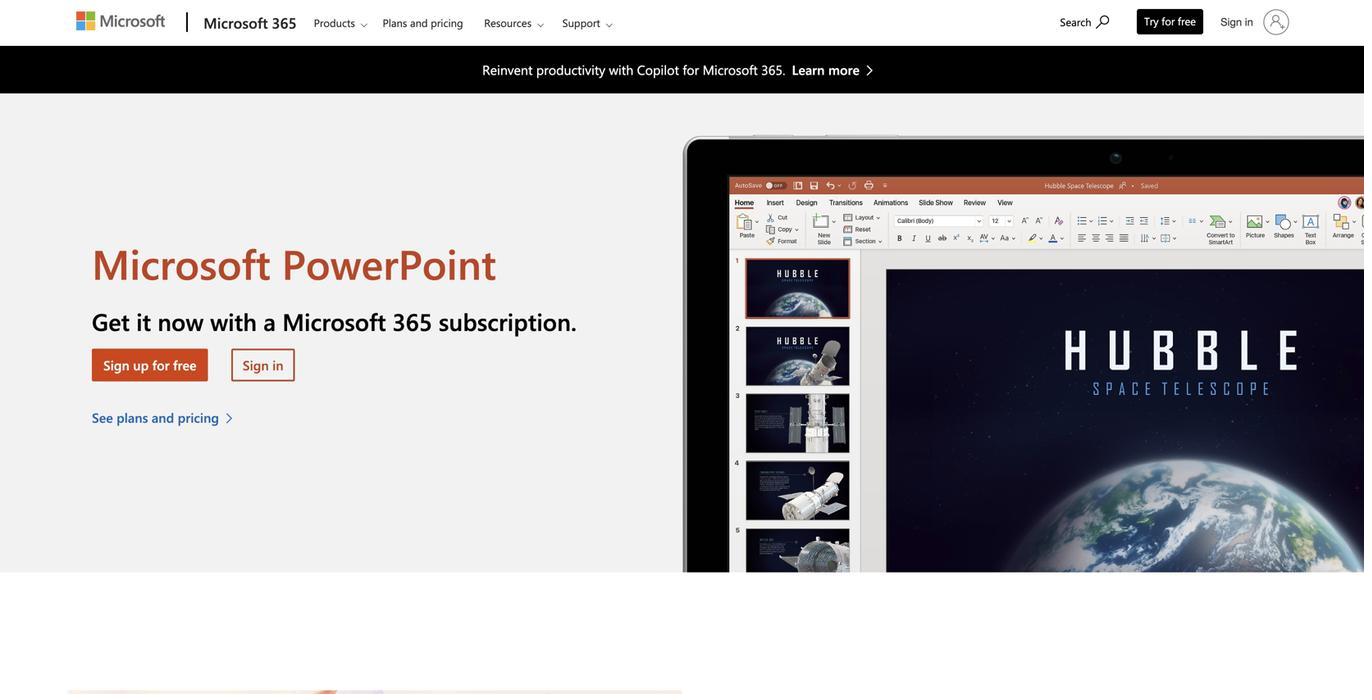 Task type: locate. For each thing, give the bounding box(es) containing it.
0 horizontal spatial sign
[[103, 357, 129, 374]]

1 horizontal spatial pricing
[[431, 16, 463, 30]]

1 horizontal spatial sign in link
[[1211, 2, 1296, 42]]

0 vertical spatial 365
[[272, 13, 297, 32]]

search
[[1060, 15, 1091, 29]]

sign for 'sign up for free' link
[[103, 357, 129, 374]]

sign left up
[[103, 357, 129, 374]]

0 vertical spatial pricing
[[431, 16, 463, 30]]

sign in link
[[1211, 2, 1296, 42], [231, 349, 295, 382]]

pricing inside see plans and pricing link
[[178, 409, 219, 427]]

for right up
[[152, 357, 169, 374]]

it
[[136, 305, 151, 337]]

0 horizontal spatial and
[[152, 409, 174, 427]]

plans and pricing link
[[375, 1, 471, 40]]

and inside see plans and pricing link
[[152, 409, 174, 427]]

365.
[[761, 61, 785, 78]]

subscription.
[[439, 305, 577, 337]]

365
[[272, 13, 297, 32], [393, 305, 432, 337]]

2 vertical spatial for
[[152, 357, 169, 374]]

1 horizontal spatial sign
[[243, 357, 269, 374]]

0 horizontal spatial 365
[[272, 13, 297, 32]]

sign up for free link
[[92, 349, 208, 382]]

more
[[828, 61, 860, 78]]

0 vertical spatial in
[[1245, 16, 1253, 28]]

sign right try for free link
[[1221, 16, 1242, 28]]

1 horizontal spatial free
[[1178, 14, 1196, 28]]

365 down the powerpoint
[[393, 305, 432, 337]]

sign down a in the left top of the page
[[243, 357, 269, 374]]

0 horizontal spatial sign in
[[243, 357, 284, 374]]

support button
[[552, 1, 626, 45]]

support
[[562, 16, 600, 30]]

0 horizontal spatial pricing
[[178, 409, 219, 427]]

sign for leftmost sign in link
[[243, 357, 269, 374]]

learn more link
[[792, 60, 882, 80]]

copilot
[[637, 61, 679, 78]]

pricing
[[431, 16, 463, 30], [178, 409, 219, 427]]

1 horizontal spatial in
[[1245, 16, 1253, 28]]

a
[[263, 305, 276, 337]]

in right try for free link
[[1245, 16, 1253, 28]]

up
[[133, 357, 149, 374]]

for
[[1162, 14, 1175, 28], [683, 61, 699, 78], [152, 357, 169, 374]]

1 vertical spatial and
[[152, 409, 174, 427]]

sign in
[[1221, 16, 1253, 28], [243, 357, 284, 374]]

1 vertical spatial pricing
[[178, 409, 219, 427]]

device screen showing a presentation open in powerpoint image
[[682, 94, 1364, 573]]

free right try
[[1178, 14, 1196, 28]]

1 horizontal spatial 365
[[393, 305, 432, 337]]

microsoft 365
[[204, 13, 297, 32]]

sign in right try for free link
[[1221, 16, 1253, 28]]

reinvent
[[482, 61, 533, 78]]

and
[[410, 16, 428, 30], [152, 409, 174, 427]]

for right try
[[1162, 14, 1175, 28]]

1 horizontal spatial with
[[609, 61, 633, 78]]

in
[[1245, 16, 1253, 28], [272, 357, 284, 374]]

0 horizontal spatial free
[[173, 357, 196, 374]]

plans
[[383, 16, 407, 30]]

microsoft
[[204, 13, 268, 32], [703, 61, 758, 78], [92, 236, 271, 290], [282, 305, 386, 337]]

plans and pricing
[[383, 16, 463, 30]]

1 vertical spatial sign in link
[[231, 349, 295, 382]]

0 horizontal spatial in
[[272, 357, 284, 374]]

sign in down a in the left top of the page
[[243, 357, 284, 374]]

0 vertical spatial sign in
[[1221, 16, 1253, 28]]

products button
[[303, 1, 381, 45]]

see plans and pricing
[[92, 409, 219, 427]]

1 vertical spatial with
[[210, 305, 257, 337]]

1 vertical spatial 365
[[393, 305, 432, 337]]

for right copilot
[[683, 61, 699, 78]]

1 vertical spatial in
[[272, 357, 284, 374]]

with left copilot
[[609, 61, 633, 78]]

with left a in the left top of the page
[[210, 305, 257, 337]]

0 vertical spatial free
[[1178, 14, 1196, 28]]

in down a in the left top of the page
[[272, 357, 284, 374]]

pricing inside plans and pricing link
[[431, 16, 463, 30]]

free
[[1178, 14, 1196, 28], [173, 357, 196, 374]]

microsoft 365 link
[[195, 1, 302, 45]]

resources
[[484, 16, 532, 30]]

1 horizontal spatial sign in
[[1221, 16, 1253, 28]]

sign
[[1221, 16, 1242, 28], [103, 357, 129, 374], [243, 357, 269, 374]]

1 horizontal spatial and
[[410, 16, 428, 30]]

1 vertical spatial free
[[173, 357, 196, 374]]

1 vertical spatial for
[[683, 61, 699, 78]]

powerpoint
[[282, 236, 496, 290]]

365 left the products
[[272, 13, 297, 32]]

microsoft image
[[76, 11, 165, 30]]

with
[[609, 61, 633, 78], [210, 305, 257, 337]]

free right up
[[173, 357, 196, 374]]

0 horizontal spatial sign in link
[[231, 349, 295, 382]]

2 horizontal spatial for
[[1162, 14, 1175, 28]]

try
[[1144, 14, 1159, 28]]

0 vertical spatial and
[[410, 16, 428, 30]]



Task type: vqa. For each thing, say whether or not it's contained in the screenshot.
copilot
yes



Task type: describe. For each thing, give the bounding box(es) containing it.
microsoft powerpoint
[[92, 236, 496, 290]]

0 vertical spatial for
[[1162, 14, 1175, 28]]

0 horizontal spatial for
[[152, 357, 169, 374]]

learn
[[792, 61, 825, 78]]

sign up for free
[[103, 357, 196, 374]]

Search search field
[[1052, 2, 1126, 39]]

and inside plans and pricing link
[[410, 16, 428, 30]]

2 horizontal spatial sign
[[1221, 16, 1242, 28]]

search button
[[1053, 2, 1117, 39]]

products
[[314, 16, 355, 30]]

see plans and pricing link
[[92, 408, 241, 428]]

get it now with a microsoft 365 subscription.
[[92, 305, 577, 337]]

try for free
[[1144, 14, 1196, 28]]

try for free link
[[1137, 9, 1203, 34]]

0 vertical spatial sign in link
[[1211, 2, 1296, 42]]

resources button
[[473, 1, 557, 45]]

0 horizontal spatial with
[[210, 305, 257, 337]]

now
[[158, 305, 204, 337]]

1 horizontal spatial for
[[683, 61, 699, 78]]

get
[[92, 305, 130, 337]]

0 vertical spatial with
[[609, 61, 633, 78]]

reinvent productivity with copilot for microsoft 365. learn more
[[482, 61, 860, 78]]

1 vertical spatial sign in
[[243, 357, 284, 374]]

plans
[[117, 409, 148, 427]]

productivity
[[536, 61, 605, 78]]

see
[[92, 409, 113, 427]]



